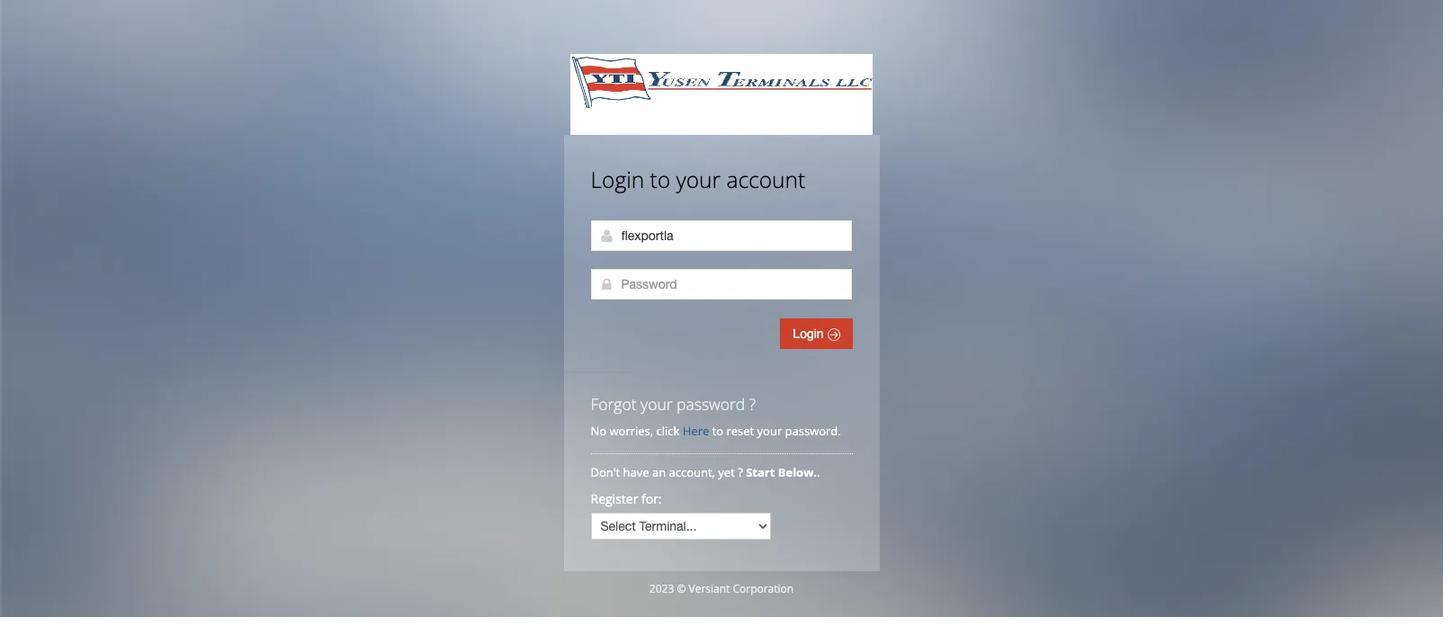 Task type: describe. For each thing, give the bounding box(es) containing it.
password.
[[785, 423, 841, 439]]

here link
[[683, 423, 709, 439]]

corporation
[[733, 581, 794, 597]]

2 horizontal spatial your
[[757, 423, 782, 439]]

start
[[746, 464, 775, 481]]

.
[[817, 464, 820, 481]]

reset
[[727, 423, 754, 439]]

versiant
[[689, 581, 730, 597]]

©
[[677, 581, 686, 597]]

register for:
[[591, 491, 662, 508]]

login to your account
[[591, 165, 806, 194]]

below.
[[778, 464, 817, 481]]

login button
[[781, 319, 853, 349]]

login for login
[[793, 327, 828, 341]]

click
[[657, 423, 680, 439]]

0 vertical spatial your
[[676, 165, 721, 194]]

1 vertical spatial ?
[[738, 464, 743, 481]]

for:
[[642, 491, 662, 508]]

? inside forgot your password ? no worries, click here to reset your password.
[[750, 393, 756, 415]]

user image
[[600, 229, 614, 243]]

1 vertical spatial your
[[641, 393, 673, 415]]

2023
[[650, 581, 674, 597]]

lock image
[[600, 277, 614, 292]]



Task type: locate. For each thing, give the bounding box(es) containing it.
to up 'username' text field
[[650, 165, 671, 194]]

register
[[591, 491, 638, 508]]

to right "here" link
[[712, 423, 724, 439]]

login inside 'login' button
[[793, 327, 828, 341]]

an
[[652, 464, 666, 481]]

0 horizontal spatial ?
[[738, 464, 743, 481]]

1 vertical spatial to
[[712, 423, 724, 439]]

login
[[591, 165, 645, 194], [793, 327, 828, 341]]

Password password field
[[591, 269, 852, 300]]

?
[[750, 393, 756, 415], [738, 464, 743, 481]]

your up click
[[641, 393, 673, 415]]

1 vertical spatial login
[[793, 327, 828, 341]]

to inside forgot your password ? no worries, click here to reset your password.
[[712, 423, 724, 439]]

password
[[677, 393, 745, 415]]

your right reset
[[757, 423, 782, 439]]

worries,
[[610, 423, 654, 439]]

0 vertical spatial ?
[[750, 393, 756, 415]]

don't
[[591, 464, 620, 481]]

0 horizontal spatial your
[[641, 393, 673, 415]]

2023 © versiant corporation
[[650, 581, 794, 597]]

? up reset
[[750, 393, 756, 415]]

to
[[650, 165, 671, 194], [712, 423, 724, 439]]

don't have an account, yet ? start below. .
[[591, 464, 823, 481]]

your up 'username' text field
[[676, 165, 721, 194]]

swapright image
[[828, 329, 840, 341]]

1 horizontal spatial ?
[[750, 393, 756, 415]]

0 vertical spatial login
[[591, 165, 645, 194]]

? right yet
[[738, 464, 743, 481]]

1 horizontal spatial login
[[793, 327, 828, 341]]

login for login to your account
[[591, 165, 645, 194]]

account,
[[669, 464, 716, 481]]

account
[[727, 165, 806, 194]]

Username text field
[[591, 221, 852, 251]]

1 horizontal spatial to
[[712, 423, 724, 439]]

forgot your password ? no worries, click here to reset your password.
[[591, 393, 841, 439]]

forgot
[[591, 393, 637, 415]]

0 vertical spatial to
[[650, 165, 671, 194]]

no
[[591, 423, 607, 439]]

0 horizontal spatial to
[[650, 165, 671, 194]]

have
[[623, 464, 649, 481]]

your
[[676, 165, 721, 194], [641, 393, 673, 415], [757, 423, 782, 439]]

1 horizontal spatial your
[[676, 165, 721, 194]]

yet
[[719, 464, 735, 481]]

here
[[683, 423, 709, 439]]

0 horizontal spatial login
[[591, 165, 645, 194]]

2 vertical spatial your
[[757, 423, 782, 439]]



